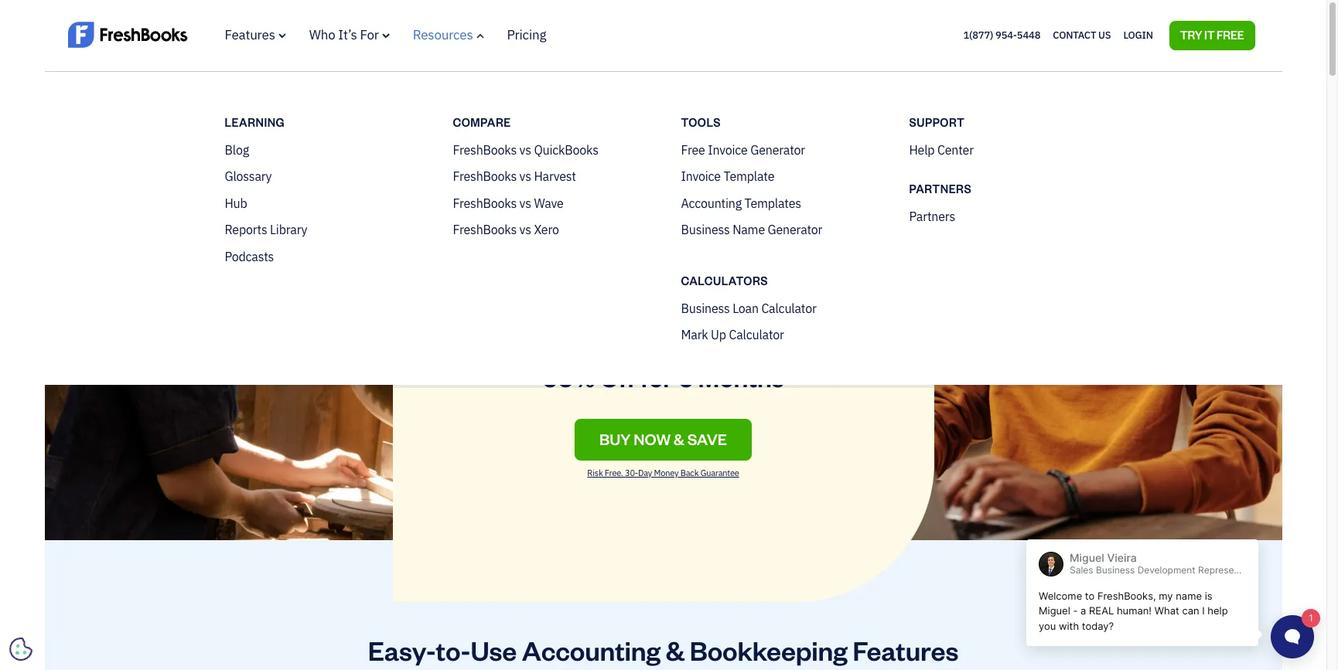 Task type: vqa. For each thing, say whether or not it's contained in the screenshot.
'–'
no



Task type: locate. For each thing, give the bounding box(es) containing it.
0 vertical spatial features
[[225, 26, 275, 43]]

0 horizontal spatial free
[[681, 142, 705, 157]]

it
[[1204, 28, 1215, 42]]

freshbooks up freshbooks vs wave link
[[453, 169, 517, 184]]

hub link
[[225, 195, 247, 211]]

business left name
[[681, 222, 730, 237]]

calculators link
[[681, 272, 878, 289]]

freshbooks for freshbooks vs quickbooks
[[453, 142, 517, 157]]

1 partners from the top
[[909, 182, 972, 196]]

partners link down "center"
[[909, 180, 1106, 197]]

accounting templates link
[[681, 195, 801, 211]]

0 vertical spatial generator
[[750, 142, 805, 157]]

invoice template
[[681, 169, 774, 184]]

calculator down business loan calculator
[[729, 327, 784, 343]]

0 horizontal spatial features
[[225, 26, 275, 43]]

business name generator link
[[681, 222, 822, 237]]

partners
[[909, 182, 972, 196], [909, 209, 955, 224]]

easy-to-use accounting & bookkeeping features
[[368, 633, 958, 667]]

features
[[225, 26, 275, 43], [853, 633, 958, 667]]

accounting
[[681, 195, 742, 211], [522, 633, 661, 667]]

try
[[1180, 28, 1202, 42]]

1 vertical spatial accounting
[[522, 633, 661, 667]]

0 vertical spatial partners link
[[909, 180, 1106, 197]]

money
[[654, 468, 679, 479]]

freshbooks vs quickbooks
[[453, 142, 598, 157]]

mark up calculator link
[[681, 327, 784, 343]]

0 vertical spatial partners
[[909, 182, 972, 196]]

free
[[1217, 28, 1244, 42], [681, 142, 705, 157]]

generator down tools link
[[750, 142, 805, 157]]

4,267 getapp reviews link
[[698, 318, 803, 332]]

templates
[[744, 195, 801, 211]]

1 vertical spatial features
[[853, 633, 958, 667]]

who
[[309, 26, 335, 43]]

calculator up reviews
[[761, 300, 816, 316]]

support
[[909, 115, 965, 129]]

vs left wave
[[519, 195, 531, 211]]

who it's for
[[309, 26, 379, 43]]

glossary link
[[225, 169, 272, 184]]

xero
[[534, 222, 559, 237]]

1 partners link from the top
[[909, 180, 1106, 197]]

50% off for 6 months
[[543, 361, 784, 394]]

freshbooks down freshbooks vs wave
[[453, 222, 517, 237]]

freshbooks up freshbooks vs xero
[[453, 195, 517, 211]]

6
[[678, 361, 693, 394]]

2 vs from the top
[[519, 169, 531, 184]]

cookie consent banner dialog
[[12, 480, 244, 659]]

vs down the freshbooks vs quickbooks "link" in the left of the page
[[519, 169, 531, 184]]

business for business name generator
[[681, 222, 730, 237]]

1(877) 954-5448
[[963, 28, 1040, 42]]

1 vs from the top
[[519, 142, 531, 157]]

0 vertical spatial free
[[1217, 28, 1244, 42]]

1 vertical spatial generator
[[768, 222, 822, 237]]

vs
[[519, 142, 531, 157], [519, 169, 531, 184], [519, 195, 531, 211], [519, 222, 531, 237]]

invoice template link
[[681, 169, 774, 184]]

risk free. 30-day money back guarantee
[[587, 468, 739, 479]]

1 business from the top
[[681, 222, 730, 237]]

try it free link
[[1169, 21, 1255, 50]]

off
[[600, 361, 636, 394]]

freshbooks vs harvest
[[453, 169, 576, 184]]

freshbooks
[[453, 142, 517, 157], [453, 169, 517, 184], [453, 195, 517, 211], [453, 222, 517, 237]]

freshbooks logo image
[[68, 20, 188, 49]]

generator for business name generator
[[768, 222, 822, 237]]

blog
[[225, 142, 249, 157]]

4 vs from the top
[[519, 222, 531, 237]]

buy now & save link
[[575, 419, 752, 461]]

use
[[471, 633, 517, 667]]

2 freshbooks from the top
[[453, 169, 517, 184]]

free down tools
[[681, 142, 705, 157]]

0 vertical spatial calculator
[[761, 300, 816, 316]]

reports
[[225, 222, 267, 237]]

1 horizontal spatial free
[[1217, 28, 1244, 42]]

learning
[[225, 115, 285, 129]]

1 vertical spatial calculator
[[729, 327, 784, 343]]

free invoice generator link
[[681, 142, 805, 157]]

2 partners link from the top
[[909, 209, 955, 224]]

free right it
[[1217, 28, 1244, 42]]

compare link
[[453, 113, 650, 130]]

invoice up invoice template
[[708, 142, 748, 157]]

partners link
[[909, 180, 1106, 197], [909, 209, 955, 224]]

1 freshbooks from the top
[[453, 142, 517, 157]]

name
[[733, 222, 765, 237]]

invoice left the template
[[681, 169, 721, 184]]

2 business from the top
[[681, 300, 730, 316]]

partners link down help center
[[909, 209, 955, 224]]

contact us
[[1053, 28, 1111, 42]]

getapp
[[728, 318, 764, 332]]

1 vertical spatial business
[[681, 300, 730, 316]]

free.
[[605, 468, 623, 479]]

business for business loan calculator
[[681, 300, 730, 316]]

tools
[[681, 115, 721, 129]]

freshbooks vs xero link
[[453, 222, 559, 237]]

business loan calculator link
[[681, 300, 816, 316]]

3 vs from the top
[[519, 195, 531, 211]]

business up 4,267
[[681, 300, 730, 316]]

1 vertical spatial partners
[[909, 209, 955, 224]]

4 freshbooks from the top
[[453, 222, 517, 237]]

&
[[674, 429, 684, 449], [666, 633, 685, 667]]

calculator for mark up calculator
[[729, 327, 784, 343]]

generator down 'templates'
[[768, 222, 822, 237]]

1 horizontal spatial accounting
[[681, 195, 742, 211]]

1 vertical spatial partners link
[[909, 209, 955, 224]]

center
[[937, 142, 974, 157]]

contact us link
[[1053, 25, 1111, 45]]

accounting templates
[[681, 195, 801, 211]]

business
[[681, 222, 730, 237], [681, 300, 730, 316]]

0 vertical spatial business
[[681, 222, 730, 237]]

vs left xero
[[519, 222, 531, 237]]

contact
[[1053, 28, 1096, 42]]

save
[[687, 429, 727, 449]]

freshbooks down the compare
[[453, 142, 517, 157]]

vs for quickbooks
[[519, 142, 531, 157]]

glossary
[[225, 169, 272, 184]]

vs up freshbooks vs harvest
[[519, 142, 531, 157]]

3 freshbooks from the top
[[453, 195, 517, 211]]



Task type: describe. For each thing, give the bounding box(es) containing it.
risk
[[587, 468, 603, 479]]

resources
[[413, 26, 473, 43]]

tools link
[[681, 113, 878, 130]]

1 vertical spatial free
[[681, 142, 705, 157]]

features link
[[225, 26, 286, 43]]

954-
[[995, 28, 1017, 42]]

1(877)
[[963, 28, 993, 42]]

0 horizontal spatial accounting
[[522, 633, 661, 667]]

vs for xero
[[519, 222, 531, 237]]

resources link
[[413, 26, 484, 43]]

freshbooks vs wave link
[[453, 195, 564, 211]]

1 vertical spatial &
[[666, 633, 685, 667]]

free invoice generator
[[681, 142, 805, 157]]

day
[[638, 468, 652, 479]]

0 vertical spatial &
[[674, 429, 684, 449]]

calculator for business loan calculator
[[761, 300, 816, 316]]

blog link
[[225, 142, 249, 157]]

months
[[698, 361, 784, 394]]

reports library
[[225, 222, 307, 237]]

calculators
[[681, 273, 768, 287]]

freshbooks for freshbooks vs wave
[[453, 195, 517, 211]]

for
[[640, 361, 673, 394]]

podcasts
[[225, 249, 274, 264]]

who it's for link
[[309, 26, 390, 43]]

try it free
[[1180, 28, 1244, 42]]

it's
[[338, 26, 357, 43]]

freshbooks vs wave
[[453, 195, 564, 211]]

up
[[711, 327, 726, 343]]

template
[[724, 169, 774, 184]]

reports library link
[[225, 222, 307, 237]]

buy now & save
[[599, 429, 727, 449]]

us
[[1098, 28, 1111, 42]]

vs for harvest
[[519, 169, 531, 184]]

business name generator
[[681, 222, 822, 237]]

wave
[[534, 195, 564, 211]]

0 vertical spatial accounting
[[681, 195, 742, 211]]

for
[[360, 26, 379, 43]]

pricing
[[507, 26, 546, 43]]

pricing link
[[507, 26, 546, 43]]

1 horizontal spatial features
[[853, 633, 958, 667]]

help center
[[909, 142, 974, 157]]

easy-
[[368, 633, 436, 667]]

podcasts link
[[225, 249, 274, 264]]

quickbooks
[[534, 142, 598, 157]]

50%
[[543, 361, 595, 394]]

to-
[[436, 633, 471, 667]]

freshbooks for freshbooks vs harvest
[[453, 169, 517, 184]]

loan
[[733, 300, 759, 316]]

vs for wave
[[519, 195, 531, 211]]

freshbooks vs quickbooks link
[[453, 142, 598, 157]]

library
[[270, 222, 307, 237]]

risk free. 30-day money back guarantee link
[[581, 468, 745, 491]]

mark up calculator
[[681, 327, 784, 343]]

1(877) 954-5448 link
[[963, 28, 1040, 42]]

harvest
[[534, 169, 576, 184]]

compare
[[453, 115, 511, 129]]

hub
[[225, 195, 247, 211]]

on
[[683, 318, 695, 332]]

generator for free invoice generator
[[750, 142, 805, 157]]

back
[[680, 468, 699, 479]]

)
[[803, 318, 806, 332]]

help center link
[[909, 142, 974, 157]]

freshbooks vs xero
[[453, 222, 559, 237]]

now
[[634, 429, 671, 449]]

cookie preferences image
[[9, 638, 32, 661]]

business loan calculator
[[681, 300, 816, 316]]

support link
[[909, 113, 1106, 130]]

0 vertical spatial invoice
[[708, 142, 748, 157]]

help
[[909, 142, 935, 157]]

2 partners from the top
[[909, 209, 955, 224]]

(based
[[648, 318, 681, 332]]

bookkeeping
[[690, 633, 847, 667]]

login link
[[1123, 25, 1153, 45]]

1 vertical spatial invoice
[[681, 169, 721, 184]]

login
[[1123, 28, 1153, 42]]

30-
[[625, 468, 638, 479]]

freshbooks for freshbooks vs xero
[[453, 222, 517, 237]]

freshbooks vs harvest link
[[453, 169, 576, 184]]

buy
[[599, 429, 631, 449]]

4,267
[[698, 318, 726, 332]]

5448
[[1017, 28, 1040, 42]]

reviews
[[766, 318, 803, 332]]

guarantee
[[700, 468, 739, 479]]

learning link
[[225, 113, 422, 130]]



